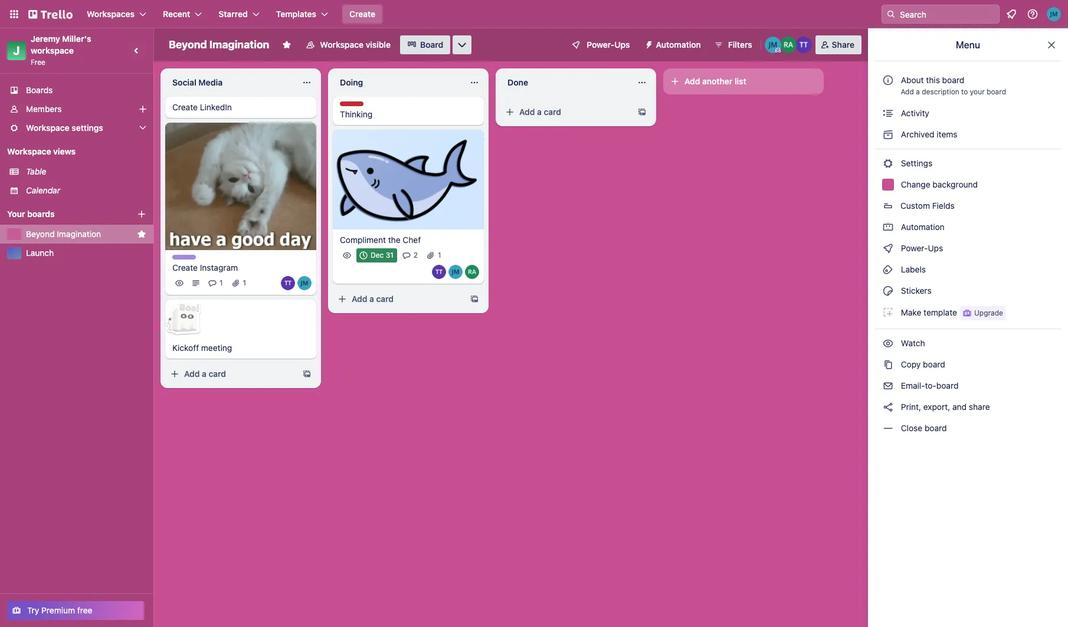 Task type: describe. For each thing, give the bounding box(es) containing it.
share
[[970, 402, 991, 412]]

templates button
[[269, 5, 335, 24]]

customize views image
[[457, 39, 468, 51]]

create linkedin link
[[172, 102, 309, 113]]

recent button
[[156, 5, 209, 24]]

0 horizontal spatial imagination
[[57, 229, 101, 239]]

sm image for email-to-board
[[883, 380, 895, 392]]

views
[[53, 146, 76, 157]]

another
[[703, 76, 733, 86]]

media
[[199, 77, 223, 87]]

visible
[[366, 40, 391, 50]]

add inside about this board add a description to your board
[[901, 87, 915, 96]]

upgrade
[[975, 309, 1004, 318]]

pete ghost image
[[164, 300, 202, 338]]

table link
[[26, 166, 146, 178]]

Doing text field
[[333, 73, 463, 92]]

jeremy miller's workspace free
[[31, 34, 94, 67]]

workspace for workspace views
[[7, 146, 51, 157]]

sm image for automation
[[883, 221, 895, 233]]

kickoff meeting
[[172, 343, 232, 353]]

add board image
[[137, 210, 146, 219]]

filters button
[[711, 35, 756, 54]]

add another list button
[[664, 69, 824, 94]]

chef
[[403, 235, 421, 245]]

add a card for done
[[520, 107, 562, 117]]

workspace settings
[[26, 123, 103, 133]]

open information menu image
[[1028, 8, 1039, 20]]

card for doing
[[377, 294, 394, 304]]

0 notifications image
[[1005, 7, 1019, 21]]

members link
[[0, 100, 154, 119]]

power- inside power-ups link
[[902, 243, 929, 253]]

calendar link
[[26, 185, 146, 197]]

the
[[388, 235, 401, 245]]

workspaces
[[87, 9, 135, 19]]

jeremy miller's workspace link
[[31, 34, 94, 56]]

0 horizontal spatial beyond imagination
[[26, 229, 101, 239]]

add a card for social media
[[184, 369, 226, 379]]

filters
[[729, 40, 753, 50]]

back to home image
[[28, 5, 73, 24]]

search image
[[887, 9, 896, 19]]

make
[[902, 308, 922, 318]]

color: bold red, title: "thoughts" element
[[340, 102, 373, 110]]

imagination inside text field
[[210, 38, 270, 51]]

custom
[[901, 201, 931, 211]]

background
[[933, 180, 979, 190]]

a for doing
[[370, 294, 374, 304]]

compliment the chef
[[340, 235, 421, 245]]

card for social media
[[209, 369, 226, 379]]

sm image for power-ups
[[883, 243, 895, 255]]

copy board
[[899, 360, 946, 370]]

your boards with 2 items element
[[7, 207, 119, 221]]

board up to
[[943, 75, 965, 85]]

social media
[[172, 77, 223, 87]]

done
[[508, 77, 529, 87]]

automation inside button
[[656, 40, 701, 50]]

ruby anderson (rubyanderson7) image
[[465, 265, 480, 279]]

boards link
[[0, 81, 154, 100]]

email-to-board link
[[876, 377, 1062, 396]]

terry turtle (terryturtle) image for jeremy miller (jeremymiller198) icon to the left
[[281, 277, 295, 291]]

add a card for doing
[[352, 294, 394, 304]]

items
[[937, 129, 958, 139]]

thoughts
[[340, 102, 373, 110]]

sm image for settings
[[883, 158, 895, 169]]

your
[[971, 87, 986, 96]]

change background
[[899, 180, 979, 190]]

watch
[[899, 338, 928, 348]]

2
[[414, 251, 418, 260]]

power-ups link
[[876, 239, 1062, 258]]

dec 31
[[371, 251, 394, 260]]

2 horizontal spatial terry turtle (terryturtle) image
[[796, 37, 812, 53]]

workspace settings button
[[0, 119, 154, 138]]

export,
[[924, 402, 951, 412]]

beyond inside beyond imagination link
[[26, 229, 55, 239]]

instagram
[[200, 263, 238, 273]]

about
[[902, 75, 925, 85]]

email-
[[902, 381, 926, 391]]

social
[[172, 77, 197, 87]]

j link
[[7, 41, 26, 60]]

print,
[[902, 402, 922, 412]]

workspace navigation collapse icon image
[[129, 43, 145, 59]]

stickers
[[899, 286, 932, 296]]

workspace views
[[7, 146, 76, 157]]

share button
[[816, 35, 862, 54]]

create instagram
[[172, 263, 238, 273]]

compliment
[[340, 235, 386, 245]]

workspace for workspace settings
[[26, 123, 69, 133]]

starred
[[219, 9, 248, 19]]

a for social media
[[202, 369, 207, 379]]

workspace visible button
[[299, 35, 398, 54]]

labels link
[[876, 260, 1062, 279]]

create from template… image
[[302, 370, 312, 379]]

thinking link
[[340, 109, 477, 120]]

settings link
[[876, 154, 1062, 173]]

sm image for print, export, and share
[[883, 402, 895, 413]]

a inside about this board add a description to your board
[[917, 87, 921, 96]]

archived
[[902, 129, 935, 139]]

thoughts thinking
[[340, 102, 373, 119]]

starred button
[[212, 5, 267, 24]]

about this board add a description to your board
[[901, 75, 1007, 96]]

sm image for close board
[[883, 423, 895, 435]]

recent
[[163, 9, 190, 19]]

list
[[735, 76, 747, 86]]

miller's
[[62, 34, 91, 44]]

thinking
[[340, 109, 373, 119]]



Task type: vqa. For each thing, say whether or not it's contained in the screenshot.
Cover 'image'
no



Task type: locate. For each thing, give the bounding box(es) containing it.
sm image inside settings "link"
[[883, 158, 895, 169]]

activity
[[899, 108, 930, 118]]

watch link
[[876, 334, 1062, 353]]

star or unstar board image
[[283, 40, 292, 50]]

1 vertical spatial create
[[172, 102, 198, 112]]

sm image
[[640, 35, 656, 52], [883, 264, 895, 276], [883, 285, 895, 297], [883, 359, 895, 371]]

1 vertical spatial beyond
[[26, 229, 55, 239]]

create up workspace visible
[[350, 9, 376, 19]]

board up print, export, and share
[[937, 381, 959, 391]]

upgrade button
[[961, 307, 1006, 321]]

a down kickoff meeting
[[202, 369, 207, 379]]

1 horizontal spatial card
[[377, 294, 394, 304]]

workspace inside dropdown button
[[26, 123, 69, 133]]

beyond inside beyond imagination text field
[[169, 38, 207, 51]]

ups inside button
[[615, 40, 630, 50]]

make template
[[899, 308, 958, 318]]

1 horizontal spatial power-
[[902, 243, 929, 253]]

1 vertical spatial ups
[[929, 243, 944, 253]]

1 vertical spatial workspace
[[26, 123, 69, 133]]

sm image inside power-ups link
[[883, 243, 895, 255]]

add for social media
[[184, 369, 200, 379]]

close board link
[[876, 419, 1062, 438]]

add a card down kickoff meeting
[[184, 369, 226, 379]]

2 horizontal spatial add a card button
[[501, 103, 633, 122]]

0 vertical spatial power-ups
[[587, 40, 630, 50]]

add a card
[[520, 107, 562, 117], [352, 294, 394, 304], [184, 369, 226, 379]]

workspace
[[320, 40, 364, 50], [26, 123, 69, 133], [7, 146, 51, 157]]

power- up 'done' text box
[[587, 40, 615, 50]]

1 vertical spatial beyond imagination
[[26, 229, 101, 239]]

sm image for labels
[[883, 264, 895, 276]]

menu
[[957, 40, 981, 50]]

1 horizontal spatial power-ups
[[899, 243, 946, 253]]

print, export, and share
[[899, 402, 991, 412]]

1 horizontal spatial imagination
[[210, 38, 270, 51]]

sm image inside copy board link
[[883, 359, 895, 371]]

1 horizontal spatial add a card button
[[333, 290, 465, 309]]

2 horizontal spatial add a card
[[520, 107, 562, 117]]

add a card button down 'done' text box
[[501, 103, 633, 122]]

terry turtle (terryturtle) image right this member is an admin of this board. icon
[[796, 37, 812, 53]]

8 sm image from the top
[[883, 380, 895, 392]]

sm image for watch
[[883, 338, 895, 350]]

jeremy miller (jeremymiller198) image right the open information menu image
[[1048, 7, 1062, 21]]

to
[[962, 87, 969, 96]]

workspace
[[31, 45, 74, 56]]

0 horizontal spatial 1
[[220, 279, 223, 288]]

sm image right power-ups button
[[640, 35, 656, 52]]

boards
[[26, 85, 53, 95]]

sm image for stickers
[[883, 285, 895, 297]]

5 sm image from the top
[[883, 243, 895, 255]]

2 sm image from the top
[[883, 129, 895, 141]]

settings
[[899, 158, 933, 168]]

4 sm image from the top
[[883, 221, 895, 233]]

1 horizontal spatial jeremy miller (jeremymiller198) image
[[1048, 7, 1062, 21]]

add a card button down 31
[[333, 290, 465, 309]]

2 vertical spatial add a card button
[[165, 365, 298, 384]]

create inside button
[[350, 9, 376, 19]]

card
[[544, 107, 562, 117], [377, 294, 394, 304], [209, 369, 226, 379]]

sm image inside automation button
[[640, 35, 656, 52]]

your boards
[[7, 209, 55, 219]]

0 horizontal spatial terry turtle (terryturtle) image
[[281, 277, 295, 291]]

0 vertical spatial add a card
[[520, 107, 562, 117]]

create for create instagram
[[172, 263, 198, 273]]

1 horizontal spatial create from template… image
[[638, 107, 647, 117]]

a down 'done' text box
[[537, 107, 542, 117]]

add down about
[[901, 87, 915, 96]]

workspace up table
[[7, 146, 51, 157]]

j
[[13, 44, 20, 57]]

a down about
[[917, 87, 921, 96]]

description
[[923, 87, 960, 96]]

create for create
[[350, 9, 376, 19]]

beyond imagination link
[[26, 229, 132, 240]]

terry turtle (terryturtle) image down the create instagram link
[[281, 277, 295, 291]]

power-ups inside power-ups button
[[587, 40, 630, 50]]

6 sm image from the top
[[883, 307, 895, 318]]

beyond up launch
[[26, 229, 55, 239]]

try premium free button
[[7, 602, 144, 621]]

members
[[26, 104, 62, 114]]

add a card down done
[[520, 107, 562, 117]]

custom fields button
[[876, 197, 1062, 216]]

color: purple, title: none image
[[172, 255, 196, 260]]

power-ups up 'done' text box
[[587, 40, 630, 50]]

card down dec 31 on the left of the page
[[377, 294, 394, 304]]

sm image for activity
[[883, 107, 895, 119]]

beyond imagination
[[169, 38, 270, 51], [26, 229, 101, 239]]

add another list
[[685, 76, 747, 86]]

beyond imagination down your boards with 2 items 'element'
[[26, 229, 101, 239]]

create from template… image for doing
[[470, 295, 480, 304]]

0 horizontal spatial card
[[209, 369, 226, 379]]

1 vertical spatial power-ups
[[899, 243, 946, 253]]

2 vertical spatial workspace
[[7, 146, 51, 157]]

add down dec 31 checkbox
[[352, 294, 368, 304]]

0 vertical spatial jeremy miller (jeremymiller198) image
[[1048, 7, 1062, 21]]

power-ups up labels
[[899, 243, 946, 253]]

add a card button for doing
[[333, 290, 465, 309]]

board down export, on the bottom of page
[[925, 423, 948, 433]]

jeremy
[[31, 34, 60, 44]]

close
[[902, 423, 923, 433]]

add a card button for done
[[501, 103, 633, 122]]

free
[[77, 606, 92, 616]]

board
[[943, 75, 965, 85], [988, 87, 1007, 96], [924, 360, 946, 370], [937, 381, 959, 391], [925, 423, 948, 433]]

0 vertical spatial create from template… image
[[638, 107, 647, 117]]

board right your
[[988, 87, 1007, 96]]

Dec 31 checkbox
[[357, 248, 397, 263]]

1 horizontal spatial beyond imagination
[[169, 38, 270, 51]]

1 down the create instagram link
[[243, 279, 246, 288]]

1 horizontal spatial jeremy miller (jeremymiller198) image
[[449, 265, 463, 279]]

sm image inside archived items link
[[883, 129, 895, 141]]

ups down automation link
[[929, 243, 944, 253]]

Search field
[[896, 5, 1000, 23]]

sm image for archived items
[[883, 129, 895, 141]]

sm image inside stickers link
[[883, 285, 895, 297]]

2 vertical spatial create
[[172, 263, 198, 273]]

ups
[[615, 40, 630, 50], [929, 243, 944, 253]]

Done text field
[[501, 73, 631, 92]]

power-ups inside power-ups link
[[899, 243, 946, 253]]

1 horizontal spatial automation
[[899, 222, 945, 232]]

automation up add another list
[[656, 40, 701, 50]]

fields
[[933, 201, 955, 211]]

beyond down recent popup button
[[169, 38, 207, 51]]

0 vertical spatial create
[[350, 9, 376, 19]]

copy
[[902, 360, 922, 370]]

add for doing
[[352, 294, 368, 304]]

ruby anderson (rubyanderson7) image
[[781, 37, 797, 53]]

1 sm image from the top
[[883, 107, 895, 119]]

1 down 'instagram'
[[220, 279, 223, 288]]

9 sm image from the top
[[883, 402, 895, 413]]

kickoff meeting link
[[172, 343, 309, 355]]

add for done
[[520, 107, 535, 117]]

1 for 2
[[438, 251, 442, 260]]

card down the meeting
[[209, 369, 226, 379]]

try
[[27, 606, 39, 616]]

0 vertical spatial beyond
[[169, 38, 207, 51]]

add down "kickoff" on the bottom left of page
[[184, 369, 200, 379]]

imagination
[[210, 38, 270, 51], [57, 229, 101, 239]]

add a card button
[[501, 103, 633, 122], [333, 290, 465, 309], [165, 365, 298, 384]]

calendar
[[26, 185, 60, 195]]

0 horizontal spatial add a card
[[184, 369, 226, 379]]

and
[[953, 402, 967, 412]]

sm image left stickers
[[883, 285, 895, 297]]

1 vertical spatial create from template… image
[[470, 295, 480, 304]]

2 horizontal spatial 1
[[438, 251, 442, 260]]

add a card button down kickoff meeting link
[[165, 365, 298, 384]]

launch
[[26, 248, 54, 258]]

power- up labels
[[902, 243, 929, 253]]

0 horizontal spatial beyond
[[26, 229, 55, 239]]

workspace left the "visible"
[[320, 40, 364, 50]]

workspace down members
[[26, 123, 69, 133]]

3 sm image from the top
[[883, 158, 895, 169]]

10 sm image from the top
[[883, 423, 895, 435]]

sm image left copy
[[883, 359, 895, 371]]

primary element
[[0, 0, 1069, 28]]

terry turtle (terryturtle) image for the right jeremy miller (jeremymiller198) icon
[[432, 265, 446, 279]]

add down done
[[520, 107, 535, 117]]

sm image for make template
[[883, 307, 895, 318]]

0 vertical spatial automation
[[656, 40, 701, 50]]

1 vertical spatial add a card button
[[333, 290, 465, 309]]

sm image inside labels link
[[883, 264, 895, 276]]

0 horizontal spatial jeremy miller (jeremymiller198) image
[[765, 37, 782, 53]]

sm image
[[883, 107, 895, 119], [883, 129, 895, 141], [883, 158, 895, 169], [883, 221, 895, 233], [883, 243, 895, 255], [883, 307, 895, 318], [883, 338, 895, 350], [883, 380, 895, 392], [883, 402, 895, 413], [883, 423, 895, 435]]

Board name text field
[[163, 35, 275, 54]]

2 horizontal spatial card
[[544, 107, 562, 117]]

1 vertical spatial card
[[377, 294, 394, 304]]

power-ups button
[[564, 35, 638, 54]]

1 vertical spatial automation
[[899, 222, 945, 232]]

table
[[26, 167, 46, 177]]

terry turtle (terryturtle) image
[[796, 37, 812, 53], [432, 265, 446, 279], [281, 277, 295, 291]]

1 horizontal spatial ups
[[929, 243, 944, 253]]

1 vertical spatial power-
[[902, 243, 929, 253]]

sm image inside print, export, and share link
[[883, 402, 895, 413]]

create down social
[[172, 102, 198, 112]]

1 vertical spatial add a card
[[352, 294, 394, 304]]

create linkedin
[[172, 102, 232, 112]]

imagination up launch link
[[57, 229, 101, 239]]

1 vertical spatial imagination
[[57, 229, 101, 239]]

create button
[[343, 5, 383, 24]]

0 horizontal spatial jeremy miller (jeremymiller198) image
[[298, 277, 312, 291]]

add inside button
[[685, 76, 701, 86]]

add a card down dec 31 checkbox
[[352, 294, 394, 304]]

beyond imagination inside text field
[[169, 38, 270, 51]]

1 for 1
[[243, 279, 246, 288]]

terry turtle (terryturtle) image left ruby anderson (rubyanderson7) image at the left
[[432, 265, 446, 279]]

board up to-
[[924, 360, 946, 370]]

sm image inside email-to-board link
[[883, 380, 895, 392]]

create
[[350, 9, 376, 19], [172, 102, 198, 112], [172, 263, 198, 273]]

a down dec 31 checkbox
[[370, 294, 374, 304]]

1
[[438, 251, 442, 260], [220, 279, 223, 288], [243, 279, 246, 288]]

create from template… image for done
[[638, 107, 647, 117]]

0 horizontal spatial power-
[[587, 40, 615, 50]]

0 vertical spatial beyond imagination
[[169, 38, 270, 51]]

7 sm image from the top
[[883, 338, 895, 350]]

kickoff
[[172, 343, 199, 353]]

create from template… image
[[638, 107, 647, 117], [470, 295, 480, 304]]

0 vertical spatial card
[[544, 107, 562, 117]]

compliment the chef link
[[340, 234, 477, 246]]

sm image inside activity link
[[883, 107, 895, 119]]

print, export, and share link
[[876, 398, 1062, 417]]

0 vertical spatial imagination
[[210, 38, 270, 51]]

this member is an admin of this board. image
[[776, 48, 781, 53]]

0 horizontal spatial add a card button
[[165, 365, 298, 384]]

sm image inside watch link
[[883, 338, 895, 350]]

to-
[[926, 381, 937, 391]]

create instagram link
[[172, 262, 309, 274]]

jeremy miller (jeremymiller198) image
[[1048, 7, 1062, 21], [765, 37, 782, 53]]

0 horizontal spatial ups
[[615, 40, 630, 50]]

1 vertical spatial jeremy miller (jeremymiller198) image
[[765, 37, 782, 53]]

ups left automation button
[[615, 40, 630, 50]]

automation down 'custom fields' on the top right of page
[[899, 222, 945, 232]]

premium
[[41, 606, 75, 616]]

jeremy miller (jeremymiller198) image
[[449, 265, 463, 279], [298, 277, 312, 291]]

a
[[917, 87, 921, 96], [537, 107, 542, 117], [370, 294, 374, 304], [202, 369, 207, 379]]

labels
[[899, 265, 927, 275]]

sm image for copy board
[[883, 359, 895, 371]]

0 vertical spatial ups
[[615, 40, 630, 50]]

card down 'done' text box
[[544, 107, 562, 117]]

0 vertical spatial add a card button
[[501, 103, 633, 122]]

beyond imagination down starred
[[169, 38, 270, 51]]

add
[[685, 76, 701, 86], [901, 87, 915, 96], [520, 107, 535, 117], [352, 294, 368, 304], [184, 369, 200, 379]]

dec
[[371, 251, 384, 260]]

2 vertical spatial card
[[209, 369, 226, 379]]

template
[[924, 308, 958, 318]]

31
[[386, 251, 394, 260]]

sm image left labels
[[883, 264, 895, 276]]

create down 'color: purple, title: none' icon
[[172, 263, 198, 273]]

email-to-board
[[899, 381, 959, 391]]

change
[[902, 180, 931, 190]]

0 horizontal spatial create from template… image
[[470, 295, 480, 304]]

close board
[[899, 423, 948, 433]]

card for done
[[544, 107, 562, 117]]

board link
[[400, 35, 451, 54]]

sm image inside automation link
[[883, 221, 895, 233]]

1 horizontal spatial beyond
[[169, 38, 207, 51]]

custom fields
[[901, 201, 955, 211]]

imagination down starred popup button
[[210, 38, 270, 51]]

copy board link
[[876, 356, 1062, 374]]

1 horizontal spatial 1
[[243, 279, 246, 288]]

your
[[7, 209, 25, 219]]

automation link
[[876, 218, 1062, 237]]

power- inside power-ups button
[[587, 40, 615, 50]]

sm image inside close board link
[[883, 423, 895, 435]]

0 vertical spatial workspace
[[320, 40, 364, 50]]

1 horizontal spatial terry turtle (terryturtle) image
[[432, 265, 446, 279]]

workspace for workspace visible
[[320, 40, 364, 50]]

0 horizontal spatial automation
[[656, 40, 701, 50]]

settings
[[72, 123, 103, 133]]

2 vertical spatial add a card
[[184, 369, 226, 379]]

starred icon image
[[137, 230, 146, 239]]

1 horizontal spatial add a card
[[352, 294, 394, 304]]

add a card button for social media
[[165, 365, 298, 384]]

meeting
[[201, 343, 232, 353]]

add left another
[[685, 76, 701, 86]]

workspaces button
[[80, 5, 154, 24]]

workspace inside button
[[320, 40, 364, 50]]

0 horizontal spatial power-ups
[[587, 40, 630, 50]]

1 right "2" at the top of the page
[[438, 251, 442, 260]]

Social Media text field
[[165, 73, 295, 92]]

launch link
[[26, 247, 146, 259]]

create for create linkedin
[[172, 102, 198, 112]]

a for done
[[537, 107, 542, 117]]

0 vertical spatial power-
[[587, 40, 615, 50]]

workspace visible
[[320, 40, 391, 50]]

jeremy miller (jeremymiller198) image right filters
[[765, 37, 782, 53]]



